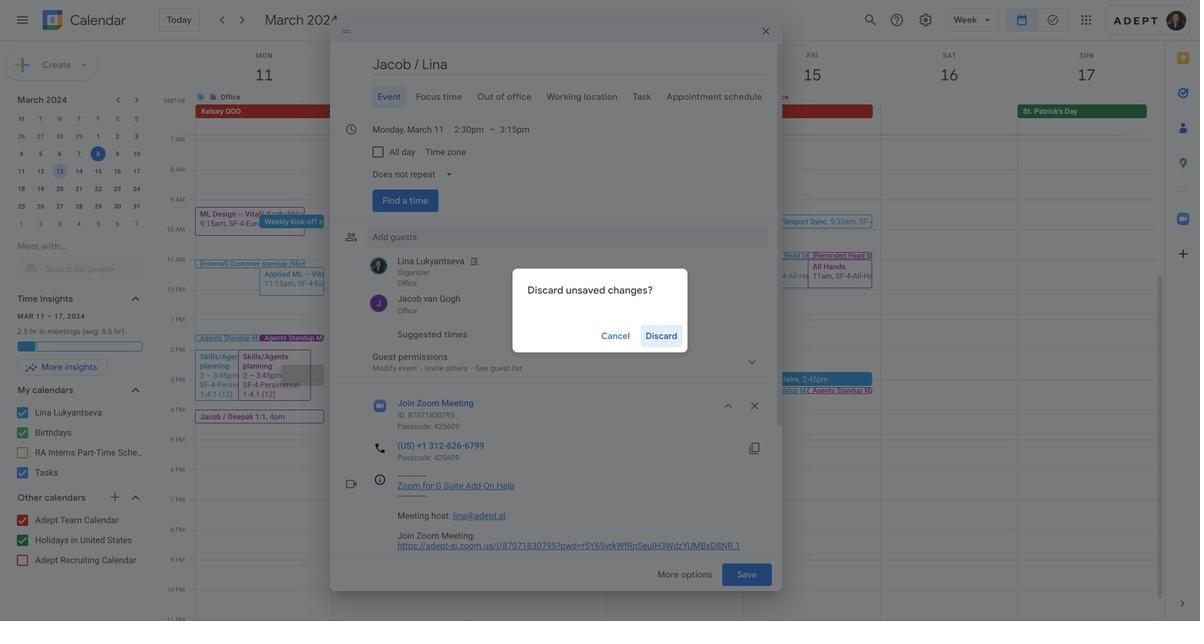 Task type: vqa. For each thing, say whether or not it's contained in the screenshot.
26 element
yes



Task type: locate. For each thing, give the bounding box(es) containing it.
7 element
[[72, 146, 87, 161]]

april 2 element
[[33, 216, 48, 231]]

6 element
[[52, 146, 67, 161]]

8, today element
[[91, 146, 106, 161]]

22 element
[[91, 181, 106, 196]]

grid
[[160, 41, 1166, 621]]

16 element
[[110, 164, 125, 179]]

29 element
[[91, 199, 106, 214]]

20 element
[[52, 181, 67, 196]]

cell
[[333, 104, 470, 134], [744, 104, 881, 134], [881, 104, 1018, 134], [89, 145, 108, 163], [50, 163, 70, 180]]

april 5 element
[[91, 216, 106, 231]]

april 1 element
[[14, 216, 29, 231]]

3 element
[[129, 129, 144, 144]]

18 element
[[14, 181, 29, 196]]

calendar element
[[40, 8, 126, 35]]

tab list
[[1167, 41, 1201, 586], [340, 86, 768, 108]]

5 element
[[33, 146, 48, 161]]

row
[[190, 82, 1166, 112], [190, 104, 1166, 134], [12, 110, 146, 128], [12, 128, 146, 145], [12, 145, 146, 163], [12, 163, 146, 180], [12, 180, 146, 198], [12, 198, 146, 215], [12, 215, 146, 233]]

guests invited to this event. tree
[[368, 253, 768, 318]]

Start date text field
[[373, 118, 445, 141]]

heading
[[68, 13, 126, 28]]

march 2024 grid
[[12, 110, 146, 233]]

april 3 element
[[52, 216, 67, 231]]

alert dialog
[[513, 269, 688, 352]]

19 element
[[33, 181, 48, 196]]

None search field
[[0, 235, 155, 280]]

february 27 element
[[33, 129, 48, 144]]

february 26 element
[[14, 129, 29, 144]]

27 element
[[52, 199, 67, 214]]

row group
[[12, 128, 146, 233]]

24 element
[[129, 181, 144, 196]]

11 element
[[14, 164, 29, 179]]

4 element
[[14, 146, 29, 161]]

10 element
[[129, 146, 144, 161]]

9 element
[[110, 146, 125, 161]]

2 element
[[110, 129, 125, 144]]

february 28 element
[[52, 129, 67, 144]]



Task type: describe. For each thing, give the bounding box(es) containing it.
april 4 element
[[72, 216, 87, 231]]

1 element
[[91, 129, 106, 144]]

february 29 element
[[72, 129, 87, 144]]

30 element
[[110, 199, 125, 214]]

Add title text field
[[373, 55, 768, 74]]

jacob van gogh, working from office tree item
[[368, 291, 768, 318]]

21 element
[[72, 181, 87, 196]]

april 7 element
[[129, 216, 144, 231]]

other calendars list
[[3, 510, 155, 570]]

12 element
[[33, 164, 48, 179]]

17 element
[[129, 164, 144, 179]]

lina lukyantseva, working from office, organizer tree item
[[368, 253, 768, 291]]

23 element
[[110, 181, 125, 196]]

28 element
[[72, 199, 87, 214]]

26 element
[[33, 199, 48, 214]]

heading inside calendar element
[[68, 13, 126, 28]]

31 element
[[129, 199, 144, 214]]

to element
[[490, 124, 496, 135]]

14 element
[[72, 164, 87, 179]]

25 element
[[14, 199, 29, 214]]

1 horizontal spatial tab list
[[1167, 41, 1201, 586]]

13 element
[[52, 164, 67, 179]]

15 element
[[91, 164, 106, 179]]

april 6 element
[[110, 216, 125, 231]]

0 horizontal spatial tab list
[[340, 86, 768, 108]]

my calendars list
[[3, 403, 155, 483]]



